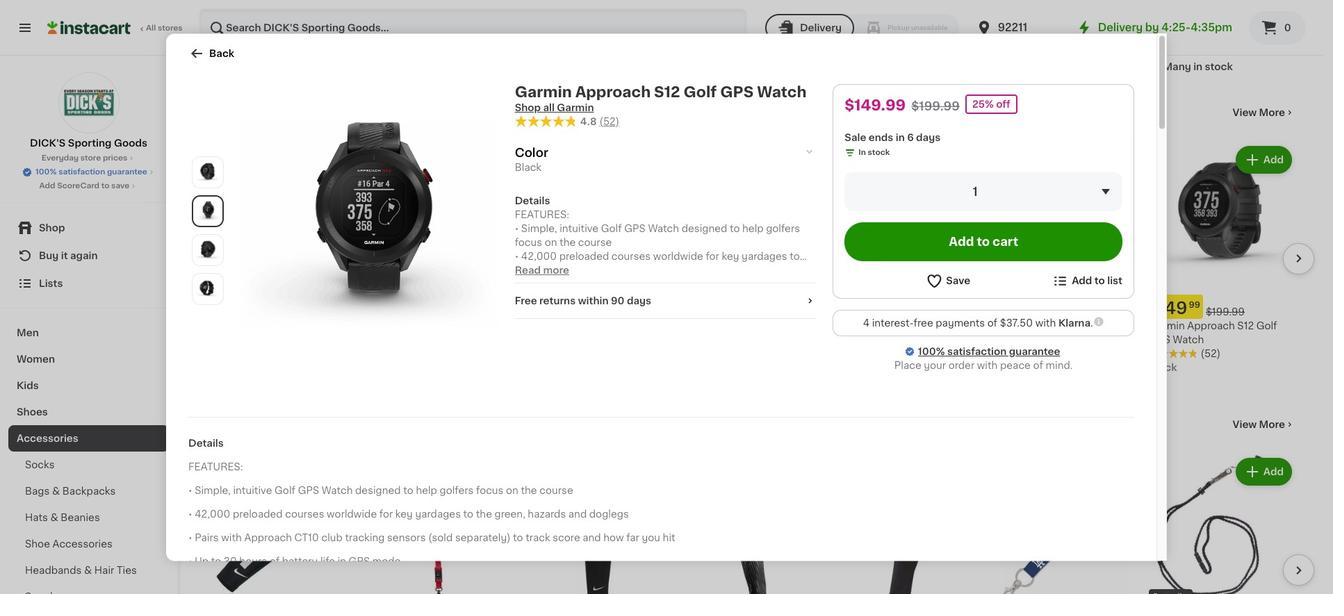 Task type: vqa. For each thing, say whether or not it's contained in the screenshot.
75
no



Task type: describe. For each thing, give the bounding box(es) containing it.
watch for • simple, intuitive golf gps watch designed to help golfers focus on the course
[[322, 486, 353, 496]]

garmin for garmin approach s12 golf gps watch shop all garmin
[[515, 84, 572, 99]]

klarna
[[1059, 318, 1091, 327]]

shoe accessories
[[25, 540, 113, 549]]

$ inside $ 24 qalo women's stackable silicone ring set (12) 6, 4 total options
[[839, 301, 844, 309]]

watch for garmin approach s12 golf gps watch shop all garmin
[[757, 84, 807, 99]]

1 vertical spatial simple,
[[195, 486, 231, 496]]

read more
[[515, 265, 569, 275]]

1
[[973, 186, 978, 197]]

by
[[1146, 22, 1159, 33]]

all
[[146, 24, 156, 32]]

black, for black, one size, 4 total options
[[1150, 31, 1180, 41]]

enlarge golf technology garmin approach s12 golf gps watch hero (opens in a new tab) image
[[195, 160, 220, 185]]

socks link
[[8, 452, 169, 478]]

ct10
[[294, 533, 319, 543]]

life
[[320, 557, 335, 567]]

hours
[[239, 557, 267, 567]]

1 vertical spatial yardages
[[415, 510, 461, 519]]

0 horizontal spatial (52)
[[600, 116, 620, 126]]

set inside '24 qalo women's silicone stackable ring set'
[[1068, 335, 1084, 345]]

the up free
[[515, 265, 531, 275]]

add to cart
[[949, 236, 1019, 247]]

all
[[543, 102, 555, 112]]

qalo inside '24 qalo women's silicone stackable ring set'
[[993, 321, 1022, 331]]

days for free returns within 90 days
[[627, 296, 651, 306]]

back button
[[188, 44, 234, 61]]

more for first view more link from the bottom of the page
[[1259, 420, 1285, 429]]

qalo inside $ 24 qalo women's stackable silicone ring set (12) 6, 4 total options
[[836, 321, 865, 331]]

read
[[515, 265, 541, 275]]

bags
[[25, 487, 50, 496]]

(12)
[[887, 349, 905, 359]]

1 $ from the left
[[211, 301, 217, 309]]

more for 2nd view more link from the bottom of the page
[[1259, 108, 1285, 118]]

size, inside black, one size, 4 total options
[[1206, 31, 1230, 41]]

beanies
[[61, 513, 100, 523]]

(14)
[[1044, 349, 1062, 359]]

shop inside garmin approach s12 golf gps watch shop all garmin
[[515, 102, 541, 112]]

stackable for 24
[[915, 321, 963, 331]]

0 horizontal spatial designed
[[355, 486, 401, 496]]

1 vertical spatial and
[[569, 510, 587, 519]]

1 vertical spatial guarantee
[[1009, 346, 1061, 356]]

99 inside $ 24 99
[[554, 301, 565, 309]]

the up separately)
[[476, 510, 492, 519]]

separately)
[[455, 533, 511, 543]]

add to list button
[[1052, 272, 1123, 289]]

mode
[[373, 557, 401, 567]]

hit
[[663, 533, 676, 543]]

gps down tracking
[[349, 557, 370, 567]]

black, m, 21 total options
[[522, 17, 646, 27]]

black, one size, 4 total options
[[1150, 31, 1264, 55]]

headbands & hair ties link
[[8, 558, 169, 584]]

1 vertical spatial 100% satisfaction guarantee
[[918, 346, 1061, 356]]

1 vertical spatial stock
[[868, 148, 890, 156]]

mind.
[[1046, 360, 1073, 370]]

total for black, osfm, 12 total options
[[290, 17, 313, 27]]

1 vertical spatial intuitive
[[233, 486, 272, 496]]

hats & beanies
[[25, 513, 100, 523]]

options inside $ 24 qalo women's stackable silicone ring set (12) 6, 4 total options
[[882, 363, 920, 372]]

ashen slate, one size, 4 total options
[[365, 31, 486, 55]]

key inside the 'features: • simple, intuitive golf gps watch designed to help golfers focus on the course • 42,000 preloaded courses worldwide for key yardages to the green, hazards and doglegs'
[[722, 251, 739, 261]]

view more for first view more link from the bottom of the page
[[1233, 420, 1285, 429]]

everyday store prices link
[[42, 153, 136, 164]]

& for headbands
[[84, 566, 92, 576]]

item carousel region containing 29
[[209, 138, 1315, 394]]

100% inside 100% satisfaction guarantee link
[[918, 346, 945, 356]]

100% satisfaction guarantee link
[[918, 344, 1061, 358]]

silicone inside '24 qalo women's silicone stackable ring set'
[[1072, 321, 1110, 331]]

• 42,000 preloaded courses worldwide for key yardages to the green, hazards and doglegs
[[188, 510, 629, 519]]

ashen
[[365, 31, 397, 41]]

0 horizontal spatial key
[[395, 510, 413, 519]]

shoe accessories link
[[8, 531, 169, 558]]

4:25-
[[1162, 22, 1191, 33]]

read more button
[[515, 263, 569, 277]]

cart
[[993, 236, 1019, 247]]

free returns within 90 days
[[515, 296, 651, 306]]

• for • simple, intuitive golf gps watch designed to help golfers focus on the course
[[188, 486, 192, 496]]

1 vertical spatial in
[[896, 132, 905, 142]]

item carousel region containing add
[[209, 450, 1315, 594]]

options for black/white, 42, 16 total options
[[679, 31, 717, 41]]

women link
[[8, 346, 169, 373]]

2 view more link from the top
[[1233, 418, 1295, 432]]

1 vertical spatial accessories
[[53, 540, 113, 549]]

women's inside $ 24 qalo women's stackable silicone ring set (12) 6, 4 total options
[[867, 321, 912, 331]]

up
[[195, 557, 209, 567]]

women's inside '24 qalo women's silicone stackable ring set'
[[1024, 321, 1069, 331]]

view more for 2nd view more link from the bottom of the page
[[1233, 108, 1285, 118]]

details inside details button
[[515, 196, 550, 206]]

the up track
[[521, 486, 537, 496]]

1 vertical spatial course
[[540, 486, 573, 496]]

dick's sporting goods
[[30, 138, 147, 148]]

men link
[[8, 320, 169, 346]]

more
[[543, 265, 569, 275]]

hex
[[464, 321, 483, 331]]

s12 for garmin approach s12 golf gps watch shop all garmin
[[654, 84, 680, 99]]

satisfaction inside "button"
[[58, 168, 105, 176]]

black/blue,
[[993, 363, 1050, 372]]

save button
[[926, 272, 971, 289]]

ring inside 'qalo men's size 12 hex silicone ring - slate gray'
[[406, 335, 429, 345]]

club
[[322, 533, 343, 543]]

garmin
[[557, 102, 594, 112]]

slate
[[438, 335, 463, 345]]

days for sale ends in 6 days
[[916, 132, 941, 142]]

total for black, m, 21 total options
[[583, 17, 606, 27]]

25% off
[[973, 99, 1011, 108]]

0 vertical spatial accessories
[[17, 434, 78, 444]]

osfm, for (137)
[[242, 17, 275, 27]]

(47)
[[1201, 17, 1220, 27]]

4 inside $ 24 qalo women's stackable silicone ring set (12) 6, 4 total options
[[848, 363, 854, 372]]

1 vertical spatial hazards
[[528, 510, 566, 519]]

sporting
[[68, 138, 112, 148]]

add button for qalo men's size 12 hex silicone ring - slate gray
[[453, 147, 507, 172]]

$ inside $ 149 99
[[1152, 301, 1158, 309]]

90
[[611, 296, 625, 306]]

gps for garmin approach s12 golf gps watch shop all garmin
[[720, 84, 754, 99]]

0 horizontal spatial for
[[379, 510, 393, 519]]

100% inside 100% satisfaction guarantee "button"
[[36, 168, 57, 176]]

ties
[[117, 566, 137, 576]]

1 horizontal spatial of
[[988, 318, 998, 327]]

(137)
[[260, 4, 283, 13]]

yardages inside the 'features: • simple, intuitive golf gps watch designed to help golfers focus on the course • 42,000 preloaded courses worldwide for key yardages to the green, hazards and doglegs'
[[742, 251, 787, 261]]

of for • up to 30 hours of battery life in gps mode
[[270, 557, 280, 567]]

total for grey, m, 4 total options
[[1046, 31, 1069, 41]]

options inside black, one size, 4 total options
[[1150, 45, 1188, 55]]

$149.99
[[845, 97, 906, 112]]

options for royal/white, osfm, 5 total options
[[836, 31, 874, 41]]

delivery for delivery
[[800, 23, 842, 33]]

2 horizontal spatial with
[[1036, 318, 1056, 327]]

$ 29 99 for qalo men's step edge silicone ring
[[211, 300, 251, 316]]

2 vertical spatial with
[[221, 533, 242, 543]]

1 horizontal spatial stock
[[1205, 62, 1233, 72]]

4:35pm
[[1191, 22, 1233, 33]]

grey,
[[993, 31, 1020, 41]]

view for first view more link from the bottom of the page
[[1233, 420, 1257, 429]]

back
[[209, 48, 234, 58]]

add button for garmin approach s12 golf gps watch
[[1237, 147, 1291, 172]]

place
[[895, 360, 922, 370]]

black/white, 42, 16 total options
[[679, 17, 800, 41]]

100% satisfaction guarantee inside 100% satisfaction guarantee "button"
[[36, 168, 147, 176]]

how
[[604, 533, 624, 543]]

& for hats
[[50, 513, 58, 523]]

-
[[431, 335, 435, 345]]

0 horizontal spatial 42,000
[[195, 510, 230, 519]]

1 vertical spatial courses
[[285, 510, 324, 519]]

0 vertical spatial 12
[[278, 17, 288, 27]]

$ inside $ 24 99
[[525, 301, 530, 309]]

$149.99 $199.99
[[845, 97, 960, 112]]

total inside black, one size, 4 total options
[[1241, 31, 1264, 41]]

sale
[[845, 132, 866, 142]]

add scorecard to save
[[39, 182, 130, 190]]

2 vertical spatial in
[[338, 557, 346, 567]]

on inside the 'features: • simple, intuitive golf gps watch designed to help golfers focus on the course • 42,000 preloaded courses worldwide for key yardages to the green, hazards and doglegs'
[[545, 238, 557, 247]]

more link
[[209, 416, 249, 433]]

1 vertical spatial doglegs
[[589, 510, 629, 519]]

options inside ashen slate, one size, 4 total options
[[391, 45, 429, 55]]

watch for garmin approach s12 golf gps watch
[[1173, 335, 1204, 345]]

color
[[515, 147, 548, 158]]

intuitive inside the 'features: • simple, intuitive golf gps watch designed to help golfers focus on the course • 42,000 preloaded courses worldwide for key yardages to the green, hazards and doglegs'
[[560, 224, 599, 233]]

4 left interest-
[[863, 318, 870, 327]]

gps for • simple, intuitive golf gps watch designed to help golfers focus on the course
[[298, 486, 319, 496]]

view for 2nd view more link from the bottom of the page
[[1233, 108, 1257, 118]]

add to list
[[1072, 276, 1123, 285]]

1 vertical spatial details
[[188, 439, 224, 448]]

1 field
[[845, 172, 1123, 211]]

0 vertical spatial in
[[1194, 62, 1203, 72]]

total for black/blue, 7, 4 total options
[[1071, 363, 1094, 372]]

doglegs inside the 'features: • simple, intuitive golf gps watch designed to help golfers focus on the course • 42,000 preloaded courses worldwide for key yardages to the green, hazards and doglegs'
[[628, 265, 668, 275]]

golf for garmin approach s12 golf gps watch
[[1257, 321, 1278, 331]]

black inside color black
[[515, 162, 542, 172]]

& for bags
[[52, 487, 60, 496]]

the up 'more'
[[560, 238, 576, 247]]

golf technology garmin approach s12 golf gps watch angle_left image
[[238, 95, 498, 354]]

1 vertical spatial golfers
[[440, 486, 474, 496]]

2 vertical spatial approach
[[244, 533, 292, 543]]

• pairs with approach ct10 club tracking sensors (sold separately) to track score and how far you hit
[[188, 533, 676, 543]]

(55)
[[417, 17, 437, 27]]

qalo men's size 12 hex silicone ring - slate gray
[[365, 321, 489, 345]]

0 horizontal spatial preloaded
[[233, 510, 283, 519]]

hair
[[94, 566, 114, 576]]

for inside the 'features: • simple, intuitive golf gps watch designed to help golfers focus on the course • 42,000 preloaded courses worldwide for key yardages to the green, hazards and doglegs'
[[706, 251, 719, 261]]

0 horizontal spatial help
[[416, 486, 437, 496]]

headbands & hair ties
[[25, 566, 137, 576]]

delivery by 4:25-4:35pm
[[1098, 22, 1233, 33]]

features: for features:
[[188, 462, 243, 472]]

100% satisfaction guarantee button
[[22, 164, 156, 178]]

black, for black, m, 21 total options
[[522, 17, 553, 27]]

1 horizontal spatial $199.99
[[1206, 307, 1245, 317]]

dick's sporting goods logo image
[[58, 72, 119, 133]]

0 horizontal spatial focus
[[476, 486, 504, 496]]

1 vertical spatial shop
[[39, 223, 65, 233]]

92211 button
[[976, 8, 1059, 47]]

store
[[80, 154, 101, 162]]

2 vertical spatial and
[[583, 533, 601, 543]]

it
[[61, 251, 68, 261]]

green, inside the 'features: • simple, intuitive golf gps watch designed to help golfers focus on the course • 42,000 preloaded courses worldwide for key yardages to the green, hazards and doglegs'
[[534, 265, 564, 275]]

options for black, osfm, 12 total options
[[316, 17, 354, 27]]

0 horizontal spatial on
[[506, 486, 519, 496]]

approach for garmin approach s12 golf gps watch shop all garmin
[[575, 84, 651, 99]]

4 interest-free payments of $37.50 with klarna .
[[863, 318, 1093, 327]]

add button for qalo men's step edge silicone ring
[[296, 147, 350, 172]]

options for grey, m, 4 total options
[[1072, 31, 1110, 41]]

$19.99 element
[[679, 295, 825, 319]]



Task type: locate. For each thing, give the bounding box(es) containing it.
view
[[1233, 108, 1257, 118], [1233, 420, 1257, 429]]

5
[[939, 17, 946, 27]]

$ 24 qalo women's stackable silicone ring set (12) 6, 4 total options
[[836, 300, 963, 372]]

0 vertical spatial satisfaction
[[58, 168, 105, 176]]

1 horizontal spatial 29
[[374, 300, 395, 316]]

shoes link
[[8, 399, 169, 425]]

2 99 from the left
[[554, 301, 565, 309]]

approach up "hours"
[[244, 533, 292, 543]]

1 horizontal spatial preloaded
[[559, 251, 609, 261]]

ring up the (14)
[[1043, 335, 1065, 345]]

0 horizontal spatial stock
[[868, 148, 890, 156]]

1 vertical spatial approach
[[1188, 321, 1235, 331]]

watch down details button
[[648, 224, 679, 233]]

1 vertical spatial view
[[1233, 420, 1257, 429]]

lists
[[39, 279, 63, 289]]

m, for grey,
[[1022, 31, 1035, 41]]

1 horizontal spatial for
[[706, 251, 719, 261]]

in right many
[[1194, 62, 1203, 72]]

gps down the black/white, 42, 16 total options
[[720, 84, 754, 99]]

green, up returns
[[534, 265, 564, 275]]

ring up "(12)"
[[877, 335, 899, 345]]

2 item carousel region from the top
[[209, 450, 1315, 594]]

silicone down enlarge golf technology garmin approach s12 golf gps watch angle_back (opens in a new tab) icon
[[209, 335, 247, 345]]

enlarge golf technology garmin approach s12 golf gps watch angle_left (opens in a new tab) image
[[195, 199, 220, 224]]

with up the '30'
[[221, 533, 242, 543]]

delivery left by
[[1098, 22, 1143, 33]]

m, right grey, at right
[[1022, 31, 1035, 41]]

(89)
[[574, 4, 594, 13]]

4 right "7,"
[[1062, 363, 1069, 372]]

yardages up (sold
[[415, 510, 461, 519]]

s12 for garmin approach s12 golf gps watch
[[1238, 321, 1254, 331]]

black, osfm, 12 total options
[[209, 17, 354, 27]]

$ up garmin approach s12 golf gps watch
[[1152, 301, 1158, 309]]

24 inside '24 qalo women's silicone stackable ring set'
[[1001, 300, 1023, 316]]

24 inside $ 24 qalo women's stackable silicone ring set (12) 6, 4 total options
[[844, 300, 866, 316]]

black, for black, osfm, 12 total options
[[209, 17, 239, 27]]

returns
[[540, 296, 576, 306]]

socks
[[25, 460, 55, 470]]

royal/white, osfm, 5 total options
[[836, 17, 971, 41]]

approach for garmin approach s12 golf gps watch
[[1188, 321, 1235, 331]]

product group containing 149
[[1150, 143, 1295, 375]]

accessories
[[17, 434, 78, 444], [53, 540, 113, 549]]

1 horizontal spatial courses
[[612, 251, 651, 261]]

1 horizontal spatial course
[[578, 238, 612, 247]]

men's inside 'qalo men's size 12 hex silicone ring - slate gray'
[[397, 321, 426, 331]]

preloaded up 'more'
[[559, 251, 609, 261]]

1 horizontal spatial satisfaction
[[948, 346, 1007, 356]]

days
[[916, 132, 941, 142], [627, 296, 651, 306]]

men's for ring
[[240, 321, 269, 331]]

1 view more from the top
[[1233, 108, 1285, 118]]

1 vertical spatial (52)
[[1201, 349, 1221, 359]]

details button
[[515, 194, 816, 208]]

black down color at the top left
[[515, 162, 542, 172]]

total inside ashen slate, one size, 4 total options
[[365, 45, 388, 55]]

0 vertical spatial and
[[607, 265, 626, 275]]

features: down more 'link'
[[188, 462, 243, 472]]

0 horizontal spatial worldwide
[[327, 510, 377, 519]]

designed inside the 'features: • simple, intuitive golf gps watch designed to help golfers focus on the course • 42,000 preloaded courses worldwide for key yardages to the green, hazards and doglegs'
[[682, 224, 727, 233]]

24 for $ 24 99
[[530, 300, 552, 316]]

black, inside black, one size, 4 total options
[[1150, 31, 1180, 41]]

0 horizontal spatial stackable
[[915, 321, 963, 331]]

golf inside garmin approach s12 golf gps watch shop all garmin
[[684, 84, 717, 99]]

everyday
[[42, 154, 79, 162]]

4 $ from the left
[[368, 301, 374, 309]]

satisfaction up add scorecard to save
[[58, 168, 105, 176]]

delivery button
[[765, 14, 854, 42]]

designed up • 42,000 preloaded courses worldwide for key yardages to the green, hazards and doglegs
[[355, 486, 401, 496]]

black
[[515, 162, 542, 172], [1150, 363, 1177, 372]]

approach up (52) button
[[575, 84, 651, 99]]

2 size, from the left
[[1206, 31, 1230, 41]]

shop link
[[8, 214, 169, 242]]

1 vertical spatial help
[[416, 486, 437, 496]]

0 button
[[1249, 11, 1306, 44]]

1 item carousel region from the top
[[209, 138, 1315, 394]]

total inside royal/white, osfm, 5 total options
[[948, 17, 971, 27]]

product group
[[209, 143, 354, 388], [365, 143, 511, 388], [679, 143, 825, 361], [836, 143, 982, 375], [993, 143, 1138, 375], [1150, 143, 1295, 375], [209, 455, 354, 594], [365, 455, 511, 594], [1150, 455, 1295, 594]]

0 horizontal spatial with
[[221, 533, 242, 543]]

interest-
[[872, 318, 914, 327]]

1 vertical spatial green,
[[495, 510, 525, 519]]

watch down $ 149 99
[[1173, 335, 1204, 345]]

hazards up free returns within 90 days
[[567, 265, 605, 275]]

0 vertical spatial view more
[[1233, 108, 1285, 118]]

all stores
[[146, 24, 183, 32]]

golf inside the 'features: • simple, intuitive golf gps watch designed to help golfers focus on the course • 42,000 preloaded courses worldwide for key yardages to the green, hazards and doglegs'
[[601, 224, 622, 233]]

instacart logo image
[[47, 19, 131, 36]]

help
[[743, 224, 764, 233], [416, 486, 437, 496]]

29 for qalo men's size 12 hex silicone ring - slate gray
[[374, 300, 395, 316]]

• for • up to 30 hours of battery life in gps mode
[[188, 557, 192, 567]]

women's up the (14)
[[1024, 321, 1069, 331]]

black/blue, 7, 4 total options
[[993, 363, 1135, 372]]

1 horizontal spatial women's
[[1024, 321, 1069, 331]]

2 24 from the left
[[844, 300, 866, 316]]

& right bags on the bottom of page
[[52, 487, 60, 496]]

golfers inside the 'features: • simple, intuitive golf gps watch designed to help golfers focus on the course • 42,000 preloaded courses worldwide for key yardages to the green, hazards and doglegs'
[[766, 224, 800, 233]]

100% down everyday
[[36, 168, 57, 176]]

options inside the black/white, 42, 16 total options
[[679, 31, 717, 41]]

$199.99 inside $149.99 $199.99
[[912, 100, 960, 111]]

m, for black,
[[555, 17, 568, 27]]

osfm, down the (137)
[[242, 17, 275, 27]]

24 qalo women's silicone stackable ring set
[[993, 300, 1110, 345]]

silicone
[[1072, 321, 1110, 331], [209, 335, 247, 345], [836, 335, 874, 345], [365, 335, 404, 345]]

2 view from the top
[[1233, 420, 1257, 429]]

0 vertical spatial course
[[578, 238, 612, 247]]

2 view more from the top
[[1233, 420, 1285, 429]]

watch up club
[[322, 486, 353, 496]]

0 horizontal spatial golfers
[[440, 486, 474, 496]]

1 horizontal spatial s12
[[1238, 321, 1254, 331]]

1 osfm, from the left
[[242, 17, 275, 27]]

garmin
[[515, 84, 572, 99], [1150, 321, 1185, 331]]

4 left 0 "button"
[[1232, 31, 1239, 41]]

options inside royal/white, osfm, 5 total options
[[836, 31, 874, 41]]

0 horizontal spatial intuitive
[[233, 486, 272, 496]]

3 24 from the left
[[1001, 300, 1023, 316]]

3 $ from the left
[[839, 301, 844, 309]]

free
[[914, 318, 934, 327]]

peace
[[1000, 360, 1031, 370]]

3 ring from the left
[[406, 335, 429, 345]]

1 vertical spatial features:
[[188, 462, 243, 472]]

1 24 from the left
[[530, 300, 552, 316]]

m, left 21
[[555, 17, 568, 27]]

silicone inside 'qalo men's size 12 hex silicone ring - slate gray'
[[365, 335, 404, 345]]

99 right free
[[554, 301, 565, 309]]

0 vertical spatial shop
[[515, 102, 541, 112]]

ends
[[869, 132, 894, 142]]

1 horizontal spatial black
[[1150, 363, 1177, 372]]

0 vertical spatial item carousel region
[[209, 138, 1315, 394]]

0 horizontal spatial guarantee
[[107, 168, 147, 176]]

42,000 up pairs
[[195, 510, 230, 519]]

of for place your order with peace of mind.
[[1033, 360, 1044, 370]]

everyday store prices
[[42, 154, 127, 162]]

qalo inside 'qalo men's size 12 hex silicone ring - slate gray'
[[365, 321, 394, 331]]

days right 6
[[916, 132, 941, 142]]

with left klarna
[[1036, 318, 1056, 327]]

hazards
[[567, 265, 605, 275], [528, 510, 566, 519]]

1 horizontal spatial $ 29 99
[[368, 300, 408, 316]]

qalo left size
[[365, 321, 394, 331]]

$ 29 99 for qalo men's size 12 hex silicone ring - slate gray
[[368, 300, 408, 316]]

worldwide inside the 'features: • simple, intuitive golf gps watch designed to help golfers focus on the course • 42,000 preloaded courses worldwide for key yardages to the green, hazards and doglegs'
[[653, 251, 703, 261]]

1 vertical spatial satisfaction
[[948, 346, 1007, 356]]

0 horizontal spatial size,
[[453, 31, 477, 41]]

92211
[[998, 22, 1028, 33]]

focus inside the 'features: • simple, intuitive golf gps watch designed to help golfers focus on the course • 42,000 preloaded courses worldwide for key yardages to the green, hazards and doglegs'
[[515, 238, 542, 247]]

off
[[996, 99, 1011, 108]]

2 osfm, from the left
[[903, 17, 937, 27]]

2 horizontal spatial 24
[[1001, 300, 1023, 316]]

99 up qalo men's step edge silicone ring
[[240, 301, 251, 309]]

enlarge golf technology garmin approach s12 golf gps watch angle_right (opens in a new tab) image
[[195, 238, 220, 263]]

2 ring from the left
[[877, 335, 899, 345]]

sensors
[[387, 533, 426, 543]]

4
[[479, 31, 486, 41], [1037, 31, 1044, 41], [1232, 31, 1239, 41], [863, 318, 870, 327], [848, 363, 854, 372], [1062, 363, 1069, 372]]

1 vertical spatial of
[[1033, 360, 1044, 370]]

4 right 92211
[[1037, 31, 1044, 41]]

ring inside '24 qalo women's silicone stackable ring set'
[[1043, 335, 1065, 345]]

$ up 'qalo men's size 12 hex silicone ring - slate gray'
[[368, 301, 374, 309]]

silicone inside $ 24 qalo women's stackable silicone ring set (12) 6, 4 total options
[[836, 335, 874, 345]]

your
[[924, 360, 946, 370]]

100%
[[36, 168, 57, 176], [918, 346, 945, 356]]

2 set from the left
[[1068, 335, 1084, 345]]

1 horizontal spatial stackable
[[993, 335, 1041, 345]]

1 vertical spatial view more
[[1233, 420, 1285, 429]]

score
[[553, 533, 580, 543]]

stackable for qalo
[[993, 335, 1041, 345]]

for
[[706, 251, 719, 261], [379, 510, 393, 519]]

many
[[1163, 62, 1191, 72]]

2 women's from the left
[[1024, 321, 1069, 331]]

guarantee up save
[[107, 168, 147, 176]]

1 vertical spatial key
[[395, 510, 413, 519]]

$199.99 up 6
[[912, 100, 960, 111]]

1 qalo from the left
[[209, 321, 238, 331]]

gps inside the 'features: • simple, intuitive golf gps watch designed to help golfers focus on the course • 42,000 preloaded courses worldwide for key yardages to the green, hazards and doglegs'
[[625, 224, 646, 233]]

service type group
[[765, 14, 959, 42]]

courses up 90
[[612, 251, 651, 261]]

stackable inside $ 24 qalo women's stackable silicone ring set (12) 6, 4 total options
[[915, 321, 963, 331]]

3 qalo from the left
[[365, 321, 394, 331]]

None search field
[[199, 8, 747, 47]]

4 inside black, one size, 4 total options
[[1232, 31, 1239, 41]]

1 vertical spatial days
[[627, 296, 651, 306]]

99 inside $ 149 99
[[1189, 301, 1201, 309]]

gps inside garmin approach s12 golf gps watch
[[1150, 335, 1171, 345]]

guarantee inside "button"
[[107, 168, 147, 176]]

key up sensors
[[395, 510, 413, 519]]

step
[[272, 321, 295, 331]]

backpacks
[[62, 487, 116, 496]]

4 qalo from the left
[[993, 321, 1022, 331]]

hazards inside the 'features: • simple, intuitive golf gps watch designed to help golfers focus on the course • 42,000 preloaded courses worldwide for key yardages to the green, hazards and doglegs'
[[567, 265, 605, 275]]

1 horizontal spatial with
[[977, 360, 998, 370]]

for up the $19.99 element
[[706, 251, 719, 261]]

delivery for delivery by 4:25-4:35pm
[[1098, 22, 1143, 33]]

0 horizontal spatial courses
[[285, 510, 324, 519]]

0 horizontal spatial days
[[627, 296, 651, 306]]

1 $ 29 99 from the left
[[211, 300, 251, 316]]

golf inside garmin approach s12 golf gps watch
[[1257, 321, 1278, 331]]

0 horizontal spatial osfm,
[[242, 17, 275, 27]]

women's up "(12)"
[[867, 321, 912, 331]]

dick's
[[30, 138, 66, 148]]

gps inside garmin approach s12 golf gps watch shop all garmin
[[720, 84, 754, 99]]

royal/white,
[[836, 17, 901, 27]]

1 vertical spatial preloaded
[[233, 510, 283, 519]]

1 horizontal spatial black,
[[522, 17, 553, 27]]

in right the 'life'
[[338, 557, 346, 567]]

qalo up 100% satisfaction guarantee link
[[993, 321, 1022, 331]]

course
[[578, 238, 612, 247], [540, 486, 573, 496]]

• for • 42,000 preloaded courses worldwide for key yardages to the green, hazards and doglegs
[[188, 510, 192, 519]]

enlarge golf technology garmin approach s12 golf gps watch angle_back (opens in a new tab) image
[[195, 276, 220, 301]]

2 horizontal spatial of
[[1033, 360, 1044, 370]]

s12 inside garmin approach s12 golf gps watch
[[1238, 321, 1254, 331]]

1 horizontal spatial set
[[1068, 335, 1084, 345]]

garmin for garmin approach s12 golf gps watch
[[1150, 321, 1185, 331]]

gps up ct10
[[298, 486, 319, 496]]

0 horizontal spatial shop
[[39, 223, 65, 233]]

0 horizontal spatial m,
[[555, 17, 568, 27]]

$149.99 original price: $199.99 element
[[1150, 295, 1295, 319]]

garmin approach s12 golf gps watch shop all garmin
[[515, 84, 807, 112]]

0 horizontal spatial of
[[270, 557, 280, 567]]

set
[[902, 335, 918, 345], [1068, 335, 1084, 345]]

0 vertical spatial guarantee
[[107, 168, 147, 176]]

& right hats
[[50, 513, 58, 523]]

garmin approach s12 golf gps watch
[[1150, 321, 1278, 345]]

4 ring from the left
[[1043, 335, 1065, 345]]

0 vertical spatial details
[[515, 196, 550, 206]]

one inside black, one size, 4 total options
[[1183, 31, 1204, 41]]

1 men's from the left
[[240, 321, 269, 331]]

men's left size
[[397, 321, 426, 331]]

qalo down enlarge golf technology garmin approach s12 golf gps watch angle_back (opens in a new tab) icon
[[209, 321, 238, 331]]

gps for garmin approach s12 golf gps watch
[[1150, 335, 1171, 345]]

1 one from the left
[[430, 31, 451, 41]]

$ down enlarge golf technology garmin approach s12 golf gps watch angle_right (opens in a new tab) image
[[211, 301, 217, 309]]

options for black, m, 21 total options
[[608, 17, 646, 27]]

100% satisfaction guarantee down everyday store prices link
[[36, 168, 147, 176]]

1 horizontal spatial guarantee
[[1009, 346, 1061, 356]]

silicone up 6,
[[836, 335, 874, 345]]

approach inside garmin approach s12 golf gps watch shop all garmin
[[575, 84, 651, 99]]

1 vertical spatial $199.99
[[1206, 307, 1245, 317]]

worldwide up tracking
[[327, 510, 377, 519]]

12 inside 'qalo men's size 12 hex silicone ring - slate gray'
[[451, 321, 461, 331]]

golf for garmin approach s12 golf gps watch shop all garmin
[[684, 84, 717, 99]]

12 up slate
[[451, 321, 461, 331]]

1 vertical spatial focus
[[476, 486, 504, 496]]

1 99 from the left
[[240, 301, 251, 309]]

1 horizontal spatial simple,
[[521, 224, 557, 233]]

garmin up the 'all'
[[515, 84, 572, 99]]

24 for $ 24 qalo women's stackable silicone ring set (12) 6, 4 total options
[[844, 300, 866, 316]]

men's for silicone
[[397, 321, 426, 331]]

approach down $149.99 original price: $199.99 element
[[1188, 321, 1235, 331]]

2 men's from the left
[[397, 321, 426, 331]]

4 inside ashen slate, one size, 4 total options
[[479, 31, 486, 41]]

42,000
[[521, 251, 557, 261], [195, 510, 230, 519]]

$199.99 up garmin approach s12 golf gps watch
[[1206, 307, 1245, 317]]

(52) inside item carousel region
[[1201, 349, 1221, 359]]

stock down black, one size, 4 total options
[[1205, 62, 1233, 72]]

29 up 'qalo men's size 12 hex silicone ring - slate gray'
[[374, 300, 395, 316]]

1 horizontal spatial features:
[[515, 210, 570, 219]]

shoe
[[25, 540, 50, 549]]

1 horizontal spatial on
[[545, 238, 557, 247]]

s12 inside garmin approach s12 golf gps watch shop all garmin
[[654, 84, 680, 99]]

sale ends in 6 days
[[845, 132, 941, 142]]

0 horizontal spatial satisfaction
[[58, 168, 105, 176]]

42,000 inside the 'features: • simple, intuitive golf gps watch designed to help golfers focus on the course • 42,000 preloaded courses worldwide for key yardages to the green, hazards and doglegs'
[[521, 251, 557, 261]]

2 $ 29 99 from the left
[[368, 300, 408, 316]]

2 $ from the left
[[525, 301, 530, 309]]

view more
[[1233, 108, 1285, 118], [1233, 420, 1285, 429]]

(sold
[[428, 533, 453, 543]]

• for • pairs with approach ct10 club tracking sensors (sold separately) to track score and how far you hit
[[188, 533, 192, 543]]

1 vertical spatial worldwide
[[327, 510, 377, 519]]

black, up back
[[209, 17, 239, 27]]

1 horizontal spatial size,
[[1206, 31, 1230, 41]]

• simple, intuitive golf gps watch designed to help golfers focus on the course
[[188, 486, 573, 496]]

1 women's from the left
[[867, 321, 912, 331]]

you
[[642, 533, 660, 543]]

far
[[626, 533, 640, 543]]

and up 90
[[607, 265, 626, 275]]

gps down 149
[[1150, 335, 1171, 345]]

2 one from the left
[[1183, 31, 1204, 41]]

guarantee
[[107, 168, 147, 176], [1009, 346, 1061, 356]]

5 $ from the left
[[1152, 301, 1158, 309]]

0 vertical spatial with
[[1036, 318, 1056, 327]]

garmin inside garmin approach s12 golf gps watch shop all garmin
[[515, 84, 572, 99]]

stock down ends
[[868, 148, 890, 156]]

osfm, inside royal/white, osfm, 5 total options
[[903, 17, 937, 27]]

6,
[[836, 363, 845, 372]]

• up to 30 hours of battery life in gps mode
[[188, 557, 401, 567]]

features: for features: • simple, intuitive golf gps watch designed to help golfers focus on the course • 42,000 preloaded courses worldwide for key yardages to the green, hazards and doglegs
[[515, 210, 570, 219]]

0 vertical spatial golfers
[[766, 224, 800, 233]]

100% satisfaction guarantee up place your order with peace of mind.
[[918, 346, 1061, 356]]

0 vertical spatial $199.99
[[912, 100, 960, 111]]

total inside $ 24 qalo women's stackable silicone ring set (12) 6, 4 total options
[[857, 363, 880, 372]]

options for black/blue, 7, 4 total options
[[1097, 363, 1135, 372]]

silicone left -
[[365, 335, 404, 345]]

1 vertical spatial designed
[[355, 486, 401, 496]]

0 horizontal spatial set
[[902, 335, 918, 345]]

on up 'more'
[[545, 238, 557, 247]]

course inside the 'features: • simple, intuitive golf gps watch designed to help golfers focus on the course • 42,000 preloaded courses worldwide for key yardages to the green, hazards and doglegs'
[[578, 238, 612, 247]]

golf for • simple, intuitive golf gps watch designed to help golfers focus on the course
[[275, 486, 296, 496]]

2 qalo from the left
[[836, 321, 865, 331]]

0 vertical spatial (52)
[[600, 116, 620, 126]]

ring inside $ 24 qalo women's stackable silicone ring set (12) 6, 4 total options
[[877, 335, 899, 345]]

$ 149 99
[[1152, 300, 1201, 316]]

free
[[515, 296, 537, 306]]

1 vertical spatial stackable
[[993, 335, 1041, 345]]

★★★★★
[[209, 4, 257, 13], [209, 4, 257, 13], [522, 4, 571, 13], [522, 4, 571, 13], [836, 4, 885, 13], [836, 4, 885, 13], [679, 4, 728, 13], [679, 4, 728, 13], [365, 17, 414, 27], [365, 17, 414, 27], [993, 17, 1041, 27], [993, 17, 1041, 27], [1150, 17, 1198, 27], [1150, 17, 1198, 27], [515, 115, 577, 127], [515, 115, 577, 127], [993, 349, 1041, 358], [993, 349, 1041, 358], [1150, 349, 1198, 358], [1150, 349, 1198, 358]]

0 horizontal spatial 29
[[217, 300, 239, 316]]

4.8 (52)
[[580, 116, 620, 126]]

one down (55)
[[430, 31, 451, 41]]

1 ring from the left
[[250, 335, 272, 345]]

with down 100% satisfaction guarantee link
[[977, 360, 998, 370]]

1 horizontal spatial m,
[[1022, 31, 1035, 41]]

0 vertical spatial focus
[[515, 238, 542, 247]]

4.8
[[580, 116, 597, 126]]

delivery inside 'link'
[[1098, 22, 1143, 33]]

0 vertical spatial help
[[743, 224, 764, 233]]

and inside the 'features: • simple, intuitive golf gps watch designed to help golfers focus on the course • 42,000 preloaded courses worldwide for key yardages to the green, hazards and doglegs'
[[607, 265, 626, 275]]

slate,
[[399, 31, 428, 41]]

1 view from the top
[[1233, 108, 1257, 118]]

1 view more link from the top
[[1233, 106, 1295, 120]]

$ 29 99 up 'qalo men's size 12 hex silicone ring - slate gray'
[[368, 300, 408, 316]]

watch inside garmin approach s12 golf gps watch
[[1173, 335, 1204, 345]]

garmin down 149
[[1150, 321, 1185, 331]]

(95)
[[887, 4, 908, 13]]

add button inside product group
[[1237, 147, 1291, 172]]

help inside the 'features: • simple, intuitive golf gps watch designed to help golfers focus on the course • 42,000 preloaded courses worldwide for key yardages to the green, hazards and doglegs'
[[743, 224, 764, 233]]

s12
[[654, 84, 680, 99], [1238, 321, 1254, 331]]

watch
[[757, 84, 807, 99], [648, 224, 679, 233], [1173, 335, 1204, 345], [322, 486, 353, 496]]

0 horizontal spatial 24
[[530, 300, 552, 316]]

4 right slate,
[[479, 31, 486, 41]]

24 down read more
[[530, 300, 552, 316]]

2 vertical spatial &
[[84, 566, 92, 576]]

color black
[[515, 147, 548, 172]]

men's inside qalo men's step edge silicone ring
[[240, 321, 269, 331]]

.
[[1091, 318, 1093, 327]]

qalo inside qalo men's step edge silicone ring
[[209, 321, 238, 331]]

osfm,
[[242, 17, 275, 27], [903, 17, 937, 27]]

approach inside garmin approach s12 golf gps watch
[[1188, 321, 1235, 331]]

0 vertical spatial features:
[[515, 210, 570, 219]]

in stock
[[859, 148, 890, 156]]

add to cart button
[[845, 222, 1123, 261]]

stackable inside '24 qalo women's silicone stackable ring set'
[[993, 335, 1041, 345]]

features: up read more
[[515, 210, 570, 219]]

order
[[949, 360, 975, 370]]

osfm, for (95)
[[903, 17, 937, 27]]

4 99 from the left
[[1189, 301, 1201, 309]]

ring
[[250, 335, 272, 345], [877, 335, 899, 345], [406, 335, 429, 345], [1043, 335, 1065, 345]]

preloaded up "hours"
[[233, 510, 283, 519]]

1 vertical spatial with
[[977, 360, 998, 370]]

$ up 6,
[[839, 301, 844, 309]]

item carousel region
[[209, 138, 1315, 394], [209, 450, 1315, 594]]

2 29 from the left
[[374, 300, 395, 316]]

4 right 6,
[[848, 363, 854, 372]]

yardages up the $19.99 element
[[742, 251, 787, 261]]

0 horizontal spatial black
[[515, 162, 542, 172]]

gps
[[720, 84, 754, 99], [625, 224, 646, 233], [1150, 335, 1171, 345], [298, 486, 319, 496], [349, 557, 370, 567]]

one inside ashen slate, one size, 4 total options
[[430, 31, 451, 41]]

garmin inside garmin approach s12 golf gps watch
[[1150, 321, 1185, 331]]

preloaded inside the 'features: • simple, intuitive golf gps watch designed to help golfers focus on the course • 42,000 preloaded courses worldwide for key yardages to the green, hazards and doglegs'
[[559, 251, 609, 261]]

1 vertical spatial black
[[1150, 363, 1177, 372]]

total inside the black/white, 42, 16 total options
[[777, 17, 800, 27]]

0 horizontal spatial delivery
[[800, 23, 842, 33]]

watch inside garmin approach s12 golf gps watch shop all garmin
[[757, 84, 807, 99]]

1 set from the left
[[902, 335, 918, 345]]

save
[[111, 182, 130, 190]]

designed down details button
[[682, 224, 727, 233]]

one
[[430, 31, 451, 41], [1183, 31, 1204, 41]]

silicone inside qalo men's step edge silicone ring
[[209, 335, 247, 345]]

worldwide down details button
[[653, 251, 703, 261]]

$ left returns
[[525, 301, 530, 309]]

42,
[[745, 17, 761, 27]]

watch inside the 'features: • simple, intuitive golf gps watch designed to help golfers focus on the course • 42,000 preloaded courses worldwide for key yardages to the green, hazards and doglegs'
[[648, 224, 679, 233]]

1 vertical spatial 12
[[451, 321, 461, 331]]

24 up $37.50
[[1001, 300, 1023, 316]]

0 vertical spatial key
[[722, 251, 739, 261]]

grey, m, 4 total options
[[993, 31, 1110, 41]]

of left $37.50
[[988, 318, 998, 327]]

1 vertical spatial item carousel region
[[209, 450, 1315, 594]]

features: inside the 'features: • simple, intuitive golf gps watch designed to help golfers focus on the course • 42,000 preloaded courses worldwide for key yardages to the green, hazards and doglegs'
[[515, 210, 570, 219]]

stackable down $37.50
[[993, 335, 1041, 345]]

course up "score" on the bottom left
[[540, 486, 573, 496]]

2 vertical spatial of
[[270, 557, 280, 567]]

0 vertical spatial 42,000
[[521, 251, 557, 261]]

0 vertical spatial stackable
[[915, 321, 963, 331]]

all stores link
[[47, 8, 184, 47]]

for down "• simple, intuitive golf gps watch designed to help golfers focus on the course"
[[379, 510, 393, 519]]

guarantee up black/blue,
[[1009, 346, 1061, 356]]

courses inside the 'features: • simple, intuitive golf gps watch designed to help golfers focus on the course • 42,000 preloaded courses worldwide for key yardages to the green, hazards and doglegs'
[[612, 251, 651, 261]]

0 horizontal spatial $199.99
[[912, 100, 960, 111]]

set inside $ 24 qalo women's stackable silicone ring set (12) 6, 4 total options
[[902, 335, 918, 345]]

size, inside ashen slate, one size, 4 total options
[[453, 31, 477, 41]]

men's left step
[[240, 321, 269, 331]]

1 29 from the left
[[217, 300, 239, 316]]

approach
[[575, 84, 651, 99], [1188, 321, 1235, 331], [244, 533, 292, 543]]

24 up 6,
[[844, 300, 866, 316]]

focus up read at top
[[515, 238, 542, 247]]

3 99 from the left
[[397, 301, 408, 309]]

black, up many
[[1150, 31, 1180, 41]]

ring down step
[[250, 335, 272, 345]]

12 down the (137)
[[278, 17, 288, 27]]

0 vertical spatial doglegs
[[628, 265, 668, 275]]

1 size, from the left
[[453, 31, 477, 41]]

total for royal/white, osfm, 5 total options
[[948, 17, 971, 27]]

delivery by 4:25-4:35pm link
[[1076, 19, 1233, 36]]

and up "score" on the bottom left
[[569, 510, 587, 519]]

1 vertical spatial on
[[506, 486, 519, 496]]

goods
[[114, 138, 147, 148]]

24
[[530, 300, 552, 316], [844, 300, 866, 316], [1001, 300, 1023, 316]]

1 horizontal spatial focus
[[515, 238, 542, 247]]

simple, inside the 'features: • simple, intuitive golf gps watch designed to help golfers focus on the course • 42,000 preloaded courses worldwide for key yardages to the green, hazards and doglegs'
[[521, 224, 557, 233]]

0 vertical spatial days
[[916, 132, 941, 142]]

set up "(12)"
[[902, 335, 918, 345]]

delivery inside button
[[800, 23, 842, 33]]

battery
[[282, 557, 318, 567]]

ring inside qalo men's step edge silicone ring
[[250, 335, 272, 345]]

stackable up "your"
[[915, 321, 963, 331]]

total for black/white, 42, 16 total options
[[777, 17, 800, 27]]

29 for qalo men's step edge silicone ring
[[217, 300, 239, 316]]

one down (47)
[[1183, 31, 1204, 41]]



